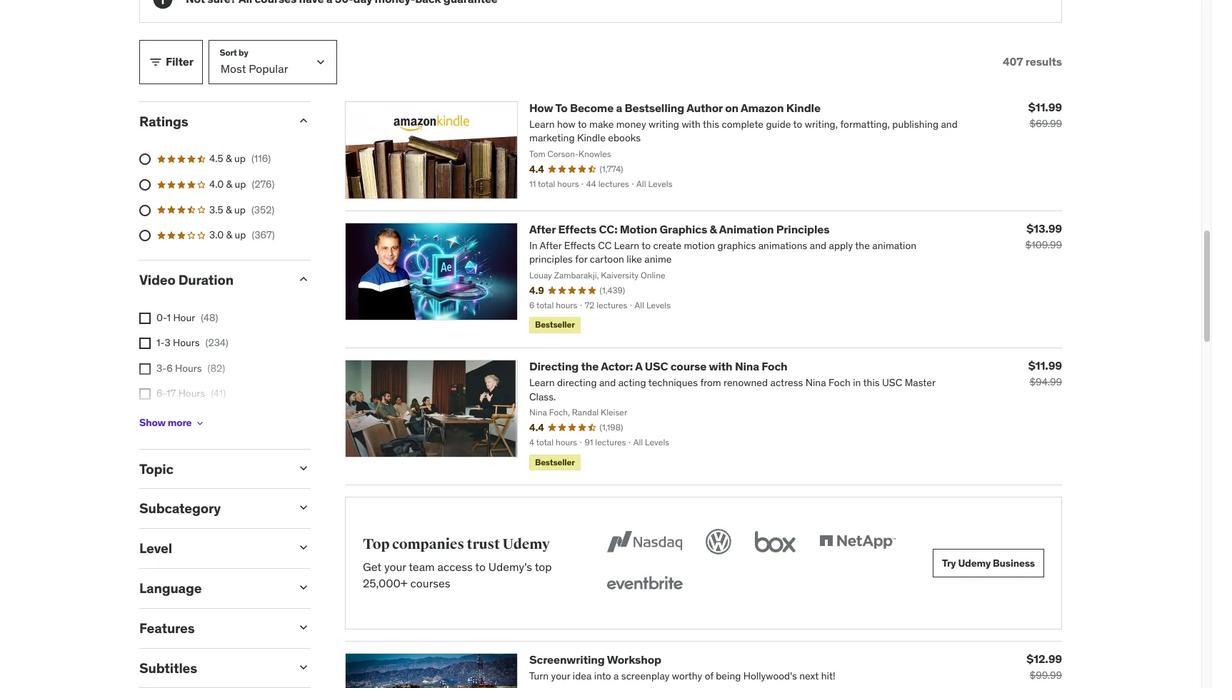 Task type: describe. For each thing, give the bounding box(es) containing it.
top
[[535, 560, 552, 575]]

0-1 hour (48)
[[156, 311, 218, 324]]

a
[[635, 359, 643, 374]]

(352)
[[251, 203, 275, 216]]

small image for language
[[297, 581, 311, 595]]

directing the actor: a usc course with nina foch link
[[529, 359, 788, 374]]

$12.99 $99.99
[[1027, 652, 1062, 682]]

courses
[[411, 576, 451, 591]]

level button
[[139, 540, 285, 557]]

4.5 & up (116)
[[209, 153, 271, 165]]

up for 4.5 & up
[[234, 153, 246, 165]]

directing the actor: a usc course with nina foch
[[529, 359, 788, 374]]

subtitles
[[139, 660, 197, 677]]

on
[[725, 100, 739, 115]]

$12.99
[[1027, 652, 1062, 667]]

& for 3.0 & up (367)
[[226, 229, 232, 242]]

hours for 6-17 hours
[[178, 388, 205, 400]]

after effects cc: motion graphics & animation principles link
[[529, 222, 830, 236]]

more
[[168, 417, 192, 430]]

your
[[384, 560, 406, 575]]

usc
[[645, 359, 668, 374]]

try udemy business
[[942, 557, 1035, 570]]

trust
[[467, 536, 500, 554]]

results
[[1026, 54, 1062, 69]]

topic
[[139, 461, 173, 478]]

407 results
[[1003, 54, 1062, 69]]

$11.99 for how to become a bestselling author on amazon kindle
[[1029, 100, 1062, 114]]

(116)
[[251, 153, 271, 165]]

topic button
[[139, 461, 285, 478]]

with
[[709, 359, 733, 374]]

hours for 1-3 hours
[[173, 337, 200, 350]]

xsmall image for 6-
[[139, 389, 151, 400]]

duration
[[178, 271, 234, 289]]

small image for level
[[297, 541, 311, 555]]

eventbrite image
[[604, 569, 686, 601]]

$94.99
[[1030, 376, 1062, 389]]

& right graphics
[[710, 222, 717, 236]]

level
[[139, 540, 172, 557]]

up for 3.0 & up
[[235, 229, 246, 242]]

(367)
[[252, 229, 275, 242]]

3.5 & up (352)
[[209, 203, 275, 216]]

3-
[[156, 362, 167, 375]]

workshop
[[607, 653, 662, 667]]

show more
[[139, 417, 192, 430]]

1
[[167, 311, 171, 324]]

6
[[167, 362, 173, 375]]

principles
[[776, 222, 830, 236]]

volkswagen image
[[703, 527, 734, 558]]

animation
[[719, 222, 774, 236]]

up for 4.0 & up
[[235, 178, 246, 191]]

udemy inside "link"
[[958, 557, 991, 570]]

xsmall image inside show more button
[[195, 418, 206, 429]]

show
[[139, 417, 166, 430]]

$13.99 $109.99
[[1026, 221, 1062, 251]]

hours for 3-6 hours
[[175, 362, 202, 375]]

407
[[1003, 54, 1023, 69]]

top
[[363, 536, 390, 554]]

small image for ratings
[[297, 113, 311, 128]]

nasdaq image
[[604, 527, 686, 558]]

nina
[[735, 359, 759, 374]]

small image for video duration
[[297, 272, 311, 286]]

box image
[[752, 527, 800, 558]]

1-3 hours (234)
[[156, 337, 228, 350]]

netapp image
[[817, 527, 899, 558]]

try udemy business link
[[933, 549, 1045, 578]]

small image for subcategory
[[297, 501, 311, 515]]

bestselling
[[625, 100, 685, 115]]

video duration button
[[139, 271, 285, 289]]

6-
[[156, 388, 167, 400]]

& for 4.0 & up (276)
[[226, 178, 232, 191]]

(82)
[[208, 362, 225, 375]]

xsmall image for 1-
[[139, 338, 151, 350]]

to
[[475, 560, 486, 575]]

team
[[409, 560, 435, 575]]

3.5
[[209, 203, 223, 216]]

language
[[139, 580, 202, 597]]

directing
[[529, 359, 579, 374]]

course
[[671, 359, 707, 374]]

$11.99 $69.99
[[1029, 100, 1062, 130]]

the
[[581, 359, 599, 374]]

(234)
[[205, 337, 228, 350]]

ratings button
[[139, 113, 285, 130]]

features
[[139, 620, 195, 637]]



Task type: locate. For each thing, give the bounding box(es) containing it.
cc:
[[599, 222, 618, 236]]

subcategory
[[139, 500, 221, 518]]

small image
[[297, 113, 311, 128], [297, 581, 311, 595], [297, 621, 311, 635]]

become
[[570, 100, 614, 115]]

xsmall image left 6-
[[139, 389, 151, 400]]

0 horizontal spatial udemy
[[503, 536, 550, 554]]

1 small image from the top
[[297, 113, 311, 128]]

try
[[942, 557, 956, 570]]

& right 4.5
[[226, 153, 232, 165]]

2 $11.99 from the top
[[1029, 359, 1062, 373]]

3.0 & up (367)
[[209, 229, 275, 242]]

to
[[555, 100, 568, 115]]

(41)
[[211, 388, 226, 400]]

udemy inside the top companies trust udemy get your team access to udemy's top 25,000+ courses
[[503, 536, 550, 554]]

& for 4.5 & up (116)
[[226, 153, 232, 165]]

how to become a bestselling author on amazon kindle link
[[529, 100, 821, 115]]

& right 4.0
[[226, 178, 232, 191]]

udemy right try
[[958, 557, 991, 570]]

kindle
[[786, 100, 821, 115]]

(276)
[[252, 178, 275, 191]]

screenwriting workshop link
[[529, 653, 662, 667]]

xsmall image left 0-
[[139, 313, 151, 324]]

filter
[[166, 54, 194, 69]]

1 vertical spatial udemy
[[958, 557, 991, 570]]

small image for features
[[297, 621, 311, 635]]

25,000+
[[363, 576, 408, 591]]

up left (276)
[[235, 178, 246, 191]]

video
[[139, 271, 176, 289]]

up left (116)
[[234, 153, 246, 165]]

xsmall image right "more"
[[195, 418, 206, 429]]

after
[[529, 222, 556, 236]]

hours right 3 in the left of the page
[[173, 337, 200, 350]]

hours right 17+
[[174, 413, 201, 426]]

2 up from the top
[[235, 178, 246, 191]]

2 vertical spatial small image
[[297, 621, 311, 635]]

how
[[529, 100, 553, 115]]

1 $11.99 from the top
[[1029, 100, 1062, 114]]

small image for topic
[[297, 461, 311, 476]]

up left the (367)
[[235, 229, 246, 242]]

graphics
[[660, 222, 707, 236]]

actor:
[[601, 359, 633, 374]]

screenwriting workshop
[[529, 653, 662, 667]]

foch
[[762, 359, 788, 374]]

4.5
[[209, 153, 223, 165]]

author
[[687, 100, 723, 115]]

0 vertical spatial small image
[[297, 113, 311, 128]]

small image for subtitles
[[297, 661, 311, 675]]

up for 3.5 & up
[[234, 203, 246, 216]]

1 vertical spatial small image
[[297, 581, 311, 595]]

xsmall image left 1-
[[139, 338, 151, 350]]

hour
[[173, 311, 195, 324]]

hours right the 17 at the left
[[178, 388, 205, 400]]

up left (352)
[[234, 203, 246, 216]]

1 up from the top
[[234, 153, 246, 165]]

business
[[993, 557, 1035, 570]]

3 up from the top
[[234, 203, 246, 216]]

2 small image from the top
[[297, 581, 311, 595]]

$69.99
[[1030, 117, 1062, 130]]

motion
[[620, 222, 657, 236]]

access
[[438, 560, 473, 575]]

&
[[226, 153, 232, 165], [226, 178, 232, 191], [226, 203, 232, 216], [710, 222, 717, 236], [226, 229, 232, 242]]

0 vertical spatial $11.99
[[1029, 100, 1062, 114]]

hours right 6 on the bottom left
[[175, 362, 202, 375]]

1-
[[156, 337, 165, 350]]

0 vertical spatial udemy
[[503, 536, 550, 554]]

$11.99 $94.99
[[1029, 359, 1062, 389]]

a
[[616, 100, 622, 115]]

ratings
[[139, 113, 188, 130]]

after effects cc: motion graphics & animation principles
[[529, 222, 830, 236]]

3.0
[[209, 229, 224, 242]]

$13.99
[[1027, 221, 1062, 236]]

video duration
[[139, 271, 234, 289]]

3-6 hours (82)
[[156, 362, 225, 375]]

subtitles button
[[139, 660, 285, 677]]

4.0
[[209, 178, 224, 191]]

top companies trust udemy get your team access to udemy's top 25,000+ courses
[[363, 536, 552, 591]]

$11.99 for directing the actor: a usc course with nina foch
[[1029, 359, 1062, 373]]

17+ hours
[[156, 413, 201, 426]]

407 results status
[[1003, 54, 1062, 69]]

xsmall image
[[139, 313, 151, 324], [139, 338, 151, 350], [139, 389, 151, 400], [195, 418, 206, 429]]

1 horizontal spatial udemy
[[958, 557, 991, 570]]

0-
[[156, 311, 167, 324]]

udemy up udemy's
[[503, 536, 550, 554]]

udemy's
[[489, 560, 532, 575]]

6-17 hours (41)
[[156, 388, 226, 400]]

subcategory button
[[139, 500, 285, 518]]

how to become a bestselling author on amazon kindle
[[529, 100, 821, 115]]

$99.99
[[1030, 669, 1062, 682]]

xsmall image
[[139, 364, 151, 375]]

small image
[[149, 55, 163, 69], [297, 272, 311, 286], [297, 461, 311, 476], [297, 501, 311, 515], [297, 541, 311, 555], [297, 661, 311, 675]]

screenwriting
[[529, 653, 605, 667]]

get
[[363, 560, 382, 575]]

$11.99 up $94.99
[[1029, 359, 1062, 373]]

17+
[[156, 413, 172, 426]]

& right 3.5
[[226, 203, 232, 216]]

amazon
[[741, 100, 784, 115]]

$11.99
[[1029, 100, 1062, 114], [1029, 359, 1062, 373]]

3 small image from the top
[[297, 621, 311, 635]]

1 vertical spatial $11.99
[[1029, 359, 1062, 373]]

features button
[[139, 620, 285, 637]]

show more button
[[139, 409, 206, 438]]

filter button
[[139, 40, 203, 84]]

effects
[[558, 222, 597, 236]]

(48)
[[201, 311, 218, 324]]

& right 3.0
[[226, 229, 232, 242]]

$11.99 up $69.99
[[1029, 100, 1062, 114]]

small image inside 'filter' "button"
[[149, 55, 163, 69]]

language button
[[139, 580, 285, 597]]

$109.99
[[1026, 238, 1062, 251]]

4 up from the top
[[235, 229, 246, 242]]

& for 3.5 & up (352)
[[226, 203, 232, 216]]

xsmall image for 0-
[[139, 313, 151, 324]]



Task type: vqa. For each thing, say whether or not it's contained in the screenshot.
tarek
no



